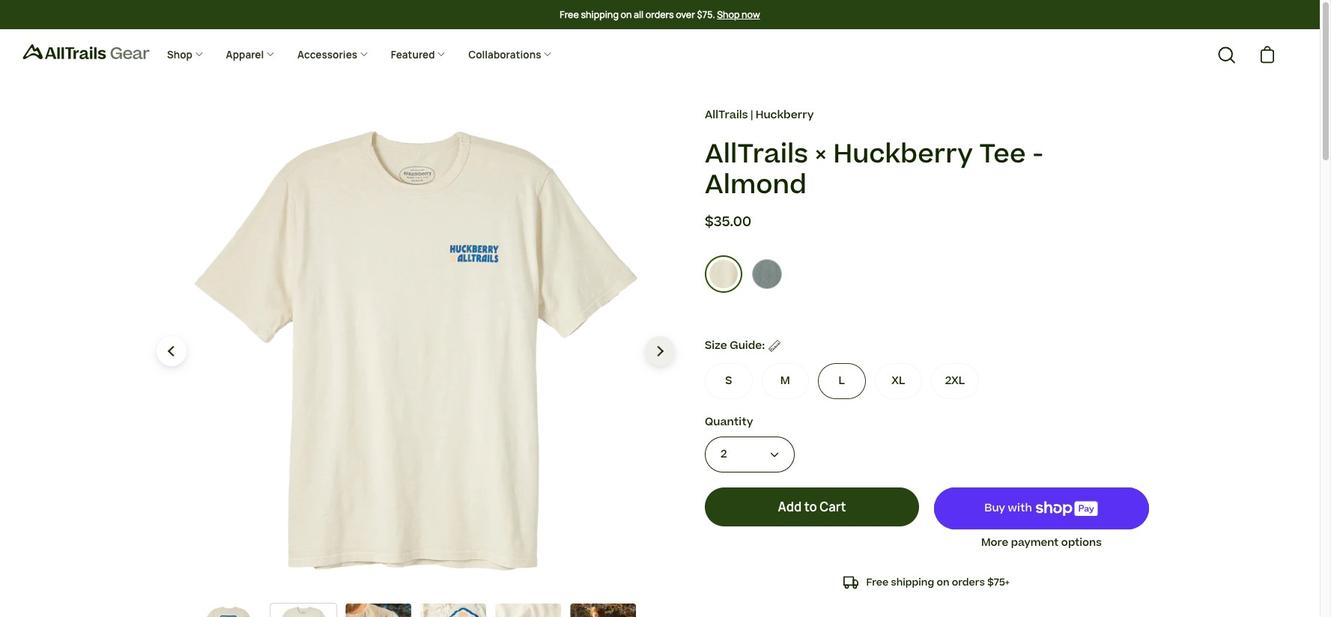 Task type: describe. For each thing, give the bounding box(es) containing it.
shipping for orders
[[892, 576, 935, 590]]

1 horizontal spatial shop
[[717, 8, 740, 21]]

collaborations
[[469, 48, 544, 61]]

$75+
[[988, 576, 1010, 590]]

s
[[726, 373, 733, 389]]

size guide: button
[[705, 336, 781, 356]]

free shipping on orders $75+
[[867, 576, 1010, 590]]

payment
[[1012, 536, 1059, 551]]

more payment options button
[[935, 534, 1149, 553]]

2
[[721, 447, 727, 462]]

alltrails × huckberry tee - almond tees huckberry image
[[171, 107, 660, 596]]

Gray radio
[[749, 256, 786, 293]]

free for free shipping on orders $75+
[[867, 576, 889, 590]]

add to cart button
[[705, 488, 920, 527]]

×
[[815, 135, 827, 173]]

all
[[634, 8, 644, 21]]

apparel link
[[215, 37, 286, 74]]

1 vertical spatial shop
[[167, 48, 195, 61]]

alltrails for alltrails × huckberry tee - almond
[[705, 135, 809, 173]]

toggle plus image for featured
[[437, 49, 446, 58]]

truck image
[[844, 576, 859, 591]]

alltrails | huckberry
[[705, 107, 814, 123]]

alltrails for alltrails | huckberry
[[705, 107, 748, 123]]

size
[[705, 338, 728, 354]]

|
[[751, 107, 753, 123]]

add
[[778, 499, 802, 516]]

guide:
[[730, 338, 765, 354]]

free for free shipping on all orders over $75. shop now
[[560, 8, 579, 21]]

2xl
[[946, 373, 966, 389]]

over
[[676, 8, 695, 21]]

cart
[[820, 499, 847, 516]]

buy with button
[[935, 488, 1149, 530]]

accessories
[[298, 48, 360, 61]]

on for all
[[621, 8, 632, 21]]



Task type: vqa. For each thing, say whether or not it's contained in the screenshot.
Foliage Long Sleeve Tee - Heather Red Rock's Heather Pine radio
no



Task type: locate. For each thing, give the bounding box(es) containing it.
0 horizontal spatial shipping
[[581, 8, 619, 21]]

m
[[781, 373, 791, 389]]

2 horizontal spatial toggle plus image
[[437, 49, 446, 58]]

orders
[[646, 8, 674, 21], [952, 576, 986, 590]]

free
[[560, 8, 579, 21], [867, 576, 889, 590]]

alltrails × huckberry tee - almond
[[705, 135, 1044, 204]]

featured link
[[380, 37, 457, 74]]

1 horizontal spatial toggle plus image
[[266, 49, 275, 58]]

1 vertical spatial shipping
[[892, 576, 935, 590]]

more payment options
[[982, 536, 1102, 551]]

toggle plus image left accessories
[[266, 49, 275, 58]]

option group
[[705, 256, 1149, 299]]

shop link
[[156, 37, 215, 74]]

free right the truck icon on the bottom right of the page
[[867, 576, 889, 590]]

1 vertical spatial orders
[[952, 576, 986, 590]]

toggle plus image
[[195, 49, 204, 58], [266, 49, 275, 58], [437, 49, 446, 58]]

huckberry for ×
[[834, 135, 973, 173]]

0 vertical spatial free
[[560, 8, 579, 21]]

now
[[742, 8, 760, 21]]

orders right all
[[646, 8, 674, 21]]

to
[[805, 499, 817, 516]]

1 toggle plus image from the left
[[360, 49, 369, 58]]

$75.
[[697, 8, 716, 21]]

shipping right the truck icon on the bottom right of the page
[[892, 576, 935, 590]]

with
[[1009, 501, 1033, 517]]

3 toggle plus image from the left
[[437, 49, 446, 58]]

1 horizontal spatial shipping
[[892, 576, 935, 590]]

1 vertical spatial huckberry
[[834, 135, 973, 173]]

toggle plus image for collaborations
[[544, 49, 553, 58]]

alltrails inside "alltrails | huckberry" link
[[705, 107, 748, 123]]

1 vertical spatial on
[[937, 576, 950, 590]]

0 vertical spatial orders
[[646, 8, 674, 21]]

add to cart
[[778, 499, 847, 516]]

0 vertical spatial huckberry
[[756, 107, 814, 123]]

shop right $75.
[[717, 8, 740, 21]]

shop
[[717, 8, 740, 21], [167, 48, 195, 61]]

-
[[1033, 135, 1044, 173]]

free left all
[[560, 8, 579, 21]]

toggle plus image left the apparel
[[195, 49, 204, 58]]

1 toggle plus image from the left
[[195, 49, 204, 58]]

0 horizontal spatial toggle plus image
[[195, 49, 204, 58]]

shipping for all
[[581, 8, 619, 21]]

1 horizontal spatial huckberry
[[834, 135, 973, 173]]

free shipping on all orders over $75. shop now
[[560, 8, 760, 21]]

toggle plus image left collaborations
[[437, 49, 446, 58]]

1 vertical spatial free
[[867, 576, 889, 590]]

0 horizontal spatial free
[[560, 8, 579, 21]]

1 vertical spatial alltrails
[[705, 135, 809, 173]]

0 horizontal spatial orders
[[646, 8, 674, 21]]

xl
[[892, 373, 906, 389]]

0 vertical spatial shop
[[717, 8, 740, 21]]

buy
[[985, 501, 1006, 517]]

more
[[982, 536, 1009, 551]]

1 horizontal spatial free
[[867, 576, 889, 590]]

toggle plus image inside "shop" link
[[195, 49, 204, 58]]

0 horizontal spatial on
[[621, 8, 632, 21]]

shipping
[[581, 8, 619, 21], [892, 576, 935, 590]]

0 vertical spatial alltrails
[[705, 107, 748, 123]]

tee
[[980, 135, 1026, 173]]

alltrails left |
[[705, 107, 748, 123]]

toggle plus image for accessories
[[360, 49, 369, 58]]

shop left the apparel
[[167, 48, 195, 61]]

0 horizontal spatial huckberry
[[756, 107, 814, 123]]

accessories link
[[286, 37, 380, 74]]

1 alltrails from the top
[[705, 107, 748, 123]]

shipping left all
[[581, 8, 619, 21]]

0 vertical spatial on
[[621, 8, 632, 21]]

toggle plus image for apparel
[[266, 49, 275, 58]]

options
[[1062, 536, 1102, 551]]

2 button
[[705, 437, 795, 473]]

gray image
[[752, 259, 782, 289]]

alltrails down "alltrails | huckberry" link
[[705, 135, 809, 173]]

toggle plus image inside apparel link
[[266, 49, 275, 58]]

orders left $75+
[[952, 576, 986, 590]]

toggle plus image inside accessories link
[[360, 49, 369, 58]]

1 horizontal spatial on
[[937, 576, 950, 590]]

toggle plus image for shop
[[195, 49, 204, 58]]

on left all
[[621, 8, 632, 21]]

on
[[621, 8, 632, 21], [937, 576, 950, 590]]

toggle plus image inside featured link
[[437, 49, 446, 58]]

$35.00
[[705, 212, 752, 232]]

featured
[[391, 48, 437, 61]]

shop now link
[[717, 8, 760, 21]]

2 alltrails from the top
[[705, 135, 809, 173]]

0 horizontal spatial toggle plus image
[[360, 49, 369, 58]]

2 toggle plus image from the left
[[266, 49, 275, 58]]

toggle plus image
[[360, 49, 369, 58], [544, 49, 553, 58]]

apparel
[[226, 48, 266, 61]]

alltrails | huckberry link
[[705, 107, 814, 123]]

size guide:
[[705, 338, 765, 354]]

0 horizontal spatial shop
[[167, 48, 195, 61]]

2 toggle plus image from the left
[[544, 49, 553, 58]]

on for orders
[[937, 576, 950, 590]]

1 horizontal spatial toggle plus image
[[544, 49, 553, 58]]

Almond radio
[[705, 256, 743, 293]]

0 vertical spatial shipping
[[581, 8, 619, 21]]

huckberry for |
[[756, 107, 814, 123]]

alltrails
[[705, 107, 748, 123], [705, 135, 809, 173]]

huckberry inside alltrails × huckberry tee - almond
[[834, 135, 973, 173]]

huckberry
[[756, 107, 814, 123], [834, 135, 973, 173]]

quantity
[[705, 415, 753, 430]]

on left $75+
[[937, 576, 950, 590]]

alltrails inside alltrails × huckberry tee - almond
[[705, 135, 809, 173]]

almond
[[705, 167, 807, 204]]

buy with
[[985, 501, 1035, 517]]

collaborations link
[[457, 37, 564, 74]]

toggle plus image inside collaborations link
[[544, 49, 553, 58]]

1 horizontal spatial orders
[[952, 576, 986, 590]]

l
[[839, 373, 846, 389]]

almond image
[[709, 259, 739, 289]]



